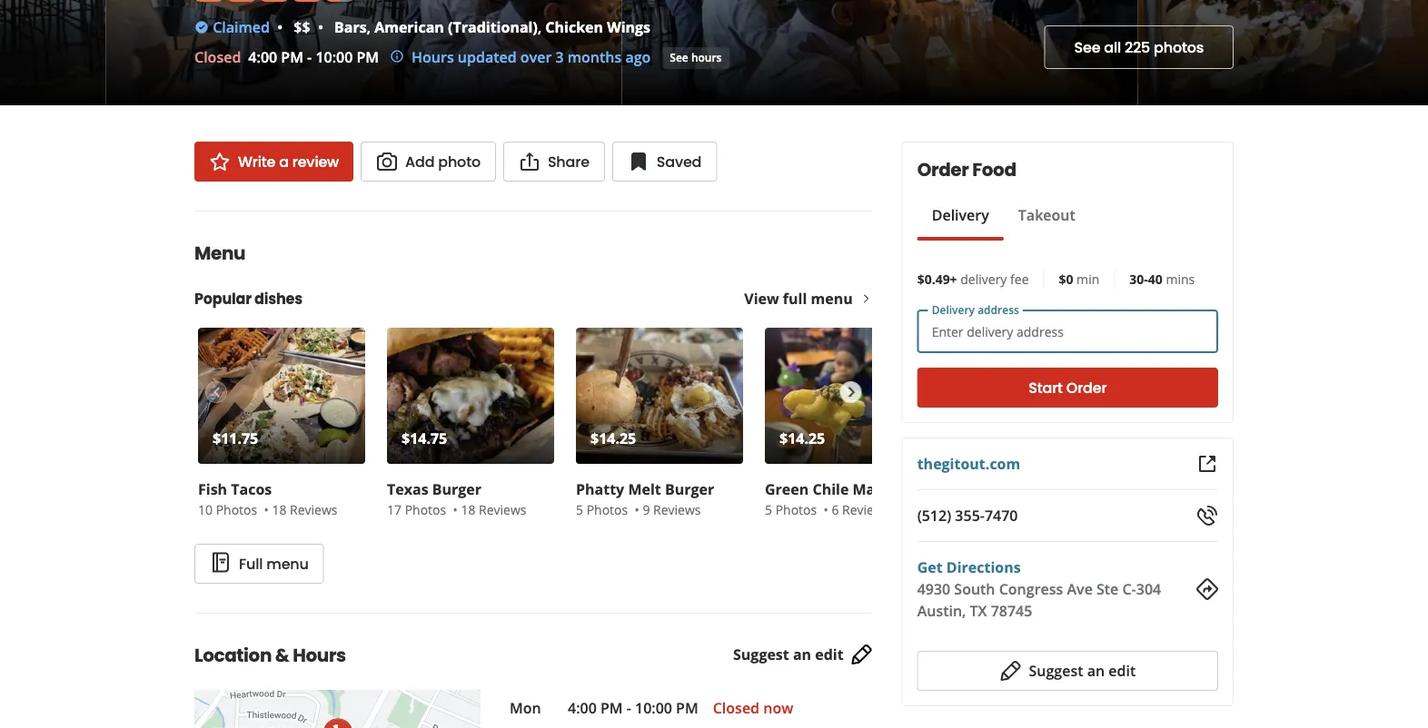 Task type: describe. For each thing, give the bounding box(es) containing it.
mon
[[510, 699, 541, 718]]

hours
[[691, 50, 722, 65]]

burger inside "texas burger 17 photos"
[[432, 480, 482, 499]]

$14.25 for green
[[779, 429, 825, 448]]

pm down the $$
[[281, 47, 303, 67]]

0 vertical spatial 4:00
[[248, 47, 277, 67]]

closed 4:00 pm - 10:00 pm
[[194, 47, 379, 67]]

location & hours
[[194, 643, 346, 669]]

wings
[[607, 17, 651, 37]]

tab list containing delivery
[[917, 204, 1090, 241]]

thegitout.com
[[917, 454, 1020, 474]]

congress
[[999, 580, 1063, 599]]

closed for closed now
[[713, 699, 760, 718]]

write
[[238, 151, 275, 172]]

suggest an edit button
[[917, 651, 1218, 691]]

and
[[886, 480, 914, 499]]

bars
[[334, 17, 367, 37]]

fish tacos image
[[198, 328, 365, 464]]

225
[[1125, 37, 1150, 58]]

5 inside green chile mac and cheese bowl 5 photos
[[765, 501, 772, 518]]

menu element
[[165, 211, 1009, 584]]

24 menu v2 image
[[210, 552, 232, 574]]

reviews for tacos
[[290, 501, 338, 518]]

photos
[[1154, 37, 1204, 58]]

delivery tab panel
[[917, 241, 1090, 248]]

edit inside location & hours element
[[815, 645, 844, 665]]

delivery for delivery
[[932, 205, 989, 225]]

view full menu link
[[744, 289, 873, 308]]

24 share v2 image
[[519, 151, 540, 173]]

1 vertical spatial hours
[[293, 643, 346, 669]]

edit inside button
[[1109, 661, 1136, 681]]

see all 225 photos
[[1074, 37, 1204, 58]]

16 claim filled v2 image
[[194, 20, 209, 35]]

thegitout.com link
[[917, 454, 1020, 474]]

delivery
[[961, 270, 1007, 288]]

24 pencil v2 image
[[1000, 660, 1022, 682]]

reviews for melt
[[653, 501, 701, 518]]

see all 225 photos link
[[1044, 25, 1234, 69]]

4.3 star rating image
[[194, 0, 354, 2]]

american
[[374, 17, 444, 37]]

saved button
[[612, 142, 717, 182]]

full menu
[[239, 554, 309, 574]]

full
[[239, 554, 263, 574]]

chicken wings link
[[545, 17, 651, 37]]

popular
[[194, 288, 252, 309]]

1 photo of the git out - austin, tx, us. image from the left
[[106, 0, 622, 105]]

texas burger image
[[387, 328, 554, 464]]

over
[[520, 47, 552, 67]]

add photo link
[[361, 142, 496, 182]]

phatty melt burger 5 photos
[[576, 480, 714, 518]]

355-
[[955, 506, 985, 526]]

photos inside green chile mac and cheese bowl 5 photos
[[776, 501, 817, 518]]

share button
[[503, 142, 605, 182]]

10
[[198, 501, 213, 518]]

mins
[[1166, 270, 1195, 288]]

9 reviews
[[643, 501, 701, 518]]

18 reviews for tacos
[[272, 501, 338, 518]]

14 chevron right outline image
[[860, 293, 873, 305]]

hours inside info "alert"
[[412, 47, 454, 67]]

menu
[[194, 241, 245, 266]]

(512) 355-7470
[[917, 506, 1018, 526]]

fish
[[198, 480, 227, 499]]

bowl
[[973, 480, 1009, 499]]

updated
[[458, 47, 517, 67]]

18 reviews for burger
[[461, 501, 526, 518]]

green chile mac and cheese bowl image
[[765, 328, 932, 464]]

$$
[[294, 17, 310, 37]]

takeout
[[1018, 205, 1075, 225]]

delivery address
[[932, 303, 1019, 318]]

american (traditional) link
[[374, 17, 538, 37]]

phatty melt burger image
[[576, 328, 743, 464]]

an inside location & hours element
[[793, 645, 811, 665]]

24 camera v2 image
[[376, 151, 398, 173]]

suggest an edit link
[[733, 644, 873, 666]]

16 info v2 image
[[390, 49, 404, 64]]

an inside button
[[1087, 661, 1105, 681]]

photo
[[438, 151, 480, 172]]

photo of the git out - austin, tx, us. loaded nachos w/o meat! image
[[1138, 0, 1428, 105]]

view
[[744, 289, 779, 308]]

c-
[[1122, 580, 1136, 599]]

pm left 16 info v2 image
[[357, 47, 379, 67]]

tx
[[970, 601, 987, 621]]

reviews for chile
[[842, 501, 890, 518]]

suggest inside button
[[1029, 661, 1083, 681]]

chile
[[813, 480, 849, 499]]

24 star v2 image
[[209, 151, 231, 173]]

cheese
[[918, 480, 969, 499]]

7470
[[985, 506, 1018, 526]]

304
[[1136, 580, 1161, 599]]

24 external link v2 image
[[1197, 453, 1218, 475]]

$0 min
[[1059, 270, 1100, 288]]

green chile mac and cheese bowl 5 photos
[[765, 480, 1009, 518]]

write a review
[[238, 151, 339, 172]]

all
[[1104, 37, 1121, 58]]

order inside button
[[1066, 378, 1107, 398]]

phatty
[[576, 480, 624, 499]]

40
[[1148, 270, 1163, 288]]

$0.49+
[[917, 270, 957, 288]]

melt
[[628, 480, 661, 499]]

austin,
[[917, 601, 966, 621]]

30-
[[1130, 270, 1148, 288]]

reviews for burger
[[479, 501, 526, 518]]

share
[[548, 151, 589, 172]]

min
[[1077, 270, 1100, 288]]

full
[[783, 289, 807, 308]]

$11.75
[[213, 429, 258, 448]]

0 vertical spatial menu
[[811, 289, 853, 308]]

$0
[[1059, 270, 1073, 288]]

0 vertical spatial -
[[307, 47, 312, 67]]

4:00 pm - 10:00 pm
[[568, 699, 698, 718]]

location & hours element
[[165, 613, 902, 729]]



Task type: locate. For each thing, give the bounding box(es) containing it.
delivery for delivery address
[[932, 303, 975, 318]]

photos inside fish tacos 10 photos
[[216, 501, 257, 518]]

see for see hours
[[670, 50, 688, 65]]

closed down 16 claim filled v2 image
[[194, 47, 241, 67]]

24 directions v2 image
[[1197, 579, 1218, 601]]

1 horizontal spatial suggest
[[1029, 661, 1083, 681]]

address
[[978, 303, 1019, 318]]

3
[[556, 47, 564, 67]]

see inside "link"
[[1074, 37, 1101, 58]]

1 horizontal spatial 18 reviews
[[461, 501, 526, 518]]

pm
[[281, 47, 303, 67], [357, 47, 379, 67], [600, 699, 623, 718], [676, 699, 698, 718]]

$14.25 up phatty
[[591, 429, 636, 448]]

closed for closed 4:00 pm - 10:00 pm
[[194, 47, 241, 67]]

2 5 from the left
[[765, 501, 772, 518]]

6 reviews
[[832, 501, 890, 518]]

burger right texas at the left bottom of page
[[432, 480, 482, 499]]

location
[[194, 643, 272, 669]]

2 burger from the left
[[665, 480, 714, 499]]

1 horizontal spatial an
[[1087, 661, 1105, 681]]

an down ste on the right
[[1087, 661, 1105, 681]]

2 18 reviews from the left
[[461, 501, 526, 518]]

1 vertical spatial 4:00
[[568, 699, 597, 718]]

1 horizontal spatial -
[[627, 699, 631, 718]]

suggest right 24 pencil v2 icon
[[1029, 661, 1083, 681]]

0 horizontal spatial an
[[793, 645, 811, 665]]

1 horizontal spatial 4:00
[[568, 699, 597, 718]]

1 vertical spatial delivery
[[932, 303, 975, 318]]

suggest an edit inside button
[[1029, 661, 1136, 681]]

photos down the green
[[776, 501, 817, 518]]

bars , american (traditional) , chicken wings
[[334, 17, 651, 37]]

18
[[272, 501, 287, 518], [461, 501, 476, 518]]

pm left closed now
[[676, 699, 698, 718]]

closed
[[194, 47, 241, 67], [713, 699, 760, 718]]

photos inside phatty melt burger 5 photos
[[587, 501, 628, 518]]

menu left 14 chevron right outline "icon"
[[811, 289, 853, 308]]

1 vertical spatial menu
[[266, 554, 309, 574]]

1 vertical spatial order
[[1066, 378, 1107, 398]]

claimed
[[213, 17, 270, 37]]

hours right 16 info v2 image
[[412, 47, 454, 67]]

18 reviews
[[272, 501, 338, 518], [461, 501, 526, 518]]

4:00
[[248, 47, 277, 67], [568, 699, 597, 718]]

ave
[[1067, 580, 1093, 599]]

fish tacos 10 photos
[[198, 480, 272, 518]]

-
[[307, 47, 312, 67], [627, 699, 631, 718]]

18 for tacos
[[272, 501, 287, 518]]

a
[[279, 151, 289, 172]]

hours updated over 3 months ago
[[412, 47, 651, 67]]

0 horizontal spatial -
[[307, 47, 312, 67]]

0 horizontal spatial 18
[[272, 501, 287, 518]]

1 horizontal spatial suggest an edit
[[1029, 661, 1136, 681]]

view full menu
[[744, 289, 853, 308]]

info alert
[[390, 46, 651, 68]]

next image
[[841, 382, 861, 403]]

1 horizontal spatial burger
[[665, 480, 714, 499]]

4 photos from the left
[[776, 501, 817, 518]]

$14.25 up the green
[[779, 429, 825, 448]]

see for see all 225 photos
[[1074, 37, 1101, 58]]

suggest inside location & hours element
[[733, 645, 789, 665]]

1 horizontal spatial 10:00
[[635, 699, 672, 718]]

add photo
[[405, 151, 480, 172]]

5 down the green
[[765, 501, 772, 518]]

1 , from the left
[[367, 17, 371, 37]]

closed left now
[[713, 699, 760, 718]]

suggest an edit
[[733, 645, 844, 665], [1029, 661, 1136, 681]]

1 $14.25 from the left
[[591, 429, 636, 448]]

get directions link
[[917, 558, 1021, 577]]

2 18 from the left
[[461, 501, 476, 518]]

1 5 from the left
[[576, 501, 583, 518]]

0 horizontal spatial order
[[917, 157, 969, 183]]

ago
[[625, 47, 651, 67]]

chicken
[[545, 17, 603, 37]]

see hours
[[670, 50, 722, 65]]

0 horizontal spatial edit
[[815, 645, 844, 665]]

hours right &
[[293, 643, 346, 669]]

texas
[[387, 480, 428, 499]]

1 horizontal spatial closed
[[713, 699, 760, 718]]

, left american
[[367, 17, 371, 37]]

food
[[972, 157, 1016, 183]]

0 horizontal spatial see
[[670, 50, 688, 65]]

1 horizontal spatial 18
[[461, 501, 476, 518]]

$14.75
[[402, 429, 447, 448]]

3 photos from the left
[[587, 501, 628, 518]]

previous image
[[206, 382, 226, 403]]

2 , from the left
[[538, 17, 542, 37]]

delivery down "order food"
[[932, 205, 989, 225]]

review
[[292, 151, 339, 172]]

1 horizontal spatial $14.25
[[779, 429, 825, 448]]

start
[[1029, 378, 1063, 398]]

1 horizontal spatial edit
[[1109, 661, 1136, 681]]

1 vertical spatial 10:00
[[635, 699, 672, 718]]

an
[[793, 645, 811, 665], [1087, 661, 1105, 681]]

closed now
[[713, 699, 793, 718]]

edit down c- at the right of the page
[[1109, 661, 1136, 681]]

start order
[[1029, 378, 1107, 398]]

get
[[917, 558, 943, 577]]

4:00 inside location & hours element
[[568, 699, 597, 718]]

photos inside "texas burger 17 photos"
[[405, 501, 446, 518]]

9
[[643, 501, 650, 518]]

0 vertical spatial 10:00
[[316, 47, 353, 67]]

order food
[[917, 157, 1016, 183]]

- inside location & hours element
[[627, 699, 631, 718]]

0 horizontal spatial suggest
[[733, 645, 789, 665]]

4 reviews from the left
[[842, 501, 890, 518]]

1 horizontal spatial 5
[[765, 501, 772, 518]]

suggest up closed now
[[733, 645, 789, 665]]

months
[[568, 47, 622, 67]]

18 right fish tacos 10 photos
[[272, 501, 287, 518]]

edit left 24 pencil v2 image
[[815, 645, 844, 665]]

1 18 from the left
[[272, 501, 287, 518]]

, up 'over'
[[538, 17, 542, 37]]

0 vertical spatial order
[[917, 157, 969, 183]]

tab list
[[917, 204, 1090, 241]]

30-40 mins
[[1130, 270, 1195, 288]]

fee
[[1010, 270, 1029, 288]]

10:00 inside location & hours element
[[635, 699, 672, 718]]

2 reviews from the left
[[479, 501, 526, 518]]

0 vertical spatial hours
[[412, 47, 454, 67]]

3 reviews from the left
[[653, 501, 701, 518]]

ste
[[1097, 580, 1119, 599]]

photos down tacos
[[216, 501, 257, 518]]

directions
[[946, 558, 1021, 577]]

order left food
[[917, 157, 969, 183]]

$0.49+ delivery fee
[[917, 270, 1029, 288]]

0 horizontal spatial 5
[[576, 501, 583, 518]]

18 for burger
[[461, 501, 476, 518]]

24 phone v2 image
[[1197, 505, 1218, 527]]

2 $14.25 from the left
[[779, 429, 825, 448]]

6
[[832, 501, 839, 518]]

0 horizontal spatial hours
[[293, 643, 346, 669]]

get directions 4930 south congress ave ste c-304 austin, tx 78745
[[917, 558, 1161, 621]]

write a review link
[[194, 142, 353, 182]]

5 inside phatty melt burger 5 photos
[[576, 501, 583, 518]]

1 vertical spatial closed
[[713, 699, 760, 718]]

pm right mon
[[600, 699, 623, 718]]

0 horizontal spatial $14.25
[[591, 429, 636, 448]]

0 vertical spatial closed
[[194, 47, 241, 67]]

saved
[[657, 151, 702, 172]]

suggest an edit inside location & hours element
[[733, 645, 844, 665]]

0 horizontal spatial 4:00
[[248, 47, 277, 67]]

suggest an edit right 24 pencil v2 icon
[[1029, 661, 1136, 681]]

5 down phatty
[[576, 501, 583, 518]]

see hours link
[[662, 47, 730, 69]]

delivery
[[932, 205, 989, 225], [932, 303, 975, 318]]

1 horizontal spatial order
[[1066, 378, 1107, 398]]

4:00 right mon
[[568, 699, 597, 718]]

1 reviews from the left
[[290, 501, 338, 518]]

$14.25
[[591, 429, 636, 448], [779, 429, 825, 448]]

green
[[765, 480, 809, 499]]

1 horizontal spatial ,
[[538, 17, 542, 37]]

0 vertical spatial delivery
[[932, 205, 989, 225]]

2 delivery from the top
[[932, 303, 975, 318]]

south
[[954, 580, 995, 599]]

delivery inside tab list
[[932, 205, 989, 225]]

1 horizontal spatial see
[[1074, 37, 1101, 58]]

0 horizontal spatial burger
[[432, 480, 482, 499]]

photo of the git out - austin, tx, us. image
[[106, 0, 622, 105], [622, 0, 1138, 105]]

see left hours
[[670, 50, 688, 65]]

(512)
[[917, 506, 951, 526]]

order right start
[[1066, 378, 1107, 398]]

10:00
[[316, 47, 353, 67], [635, 699, 672, 718]]

0 horizontal spatial menu
[[266, 554, 309, 574]]

photos
[[216, 501, 257, 518], [405, 501, 446, 518], [587, 501, 628, 518], [776, 501, 817, 518]]

photos down phatty
[[587, 501, 628, 518]]

4930
[[917, 580, 950, 599]]

&
[[275, 643, 289, 669]]

4:00 down claimed
[[248, 47, 277, 67]]

photos down texas at the left bottom of page
[[405, 501, 446, 518]]

1 horizontal spatial menu
[[811, 289, 853, 308]]

map image
[[194, 690, 481, 729]]

0 horizontal spatial closed
[[194, 47, 241, 67]]

0 horizontal spatial ,
[[367, 17, 371, 37]]

menu
[[811, 289, 853, 308], [266, 554, 309, 574]]

tacos
[[231, 480, 272, 499]]

closed inside location & hours element
[[713, 699, 760, 718]]

photo of the git out - austin, tx, us. bar image
[[0, 0, 106, 105]]

0 horizontal spatial suggest an edit
[[733, 645, 844, 665]]

17
[[387, 501, 402, 518]]

add
[[405, 151, 435, 172]]

burger up 9 reviews
[[665, 480, 714, 499]]

24 save v2 image
[[628, 151, 649, 173]]

1 burger from the left
[[432, 480, 482, 499]]

78745
[[991, 601, 1032, 621]]

2 photos from the left
[[405, 501, 446, 518]]

see left the all
[[1074, 37, 1101, 58]]

reviews
[[290, 501, 338, 518], [479, 501, 526, 518], [653, 501, 701, 518], [842, 501, 890, 518]]

1 delivery from the top
[[932, 205, 989, 225]]

menu right full
[[266, 554, 309, 574]]

0 horizontal spatial 18 reviews
[[272, 501, 338, 518]]

full menu link
[[194, 544, 324, 584]]

0 horizontal spatial 10:00
[[316, 47, 353, 67]]

2 photo of the git out - austin, tx, us. image from the left
[[622, 0, 1138, 105]]

1 horizontal spatial hours
[[412, 47, 454, 67]]

18 right "17"
[[461, 501, 476, 518]]

delivery down $0.49+
[[932, 303, 975, 318]]

24 pencil v2 image
[[851, 644, 873, 666]]

burger inside phatty melt burger 5 photos
[[665, 480, 714, 499]]

suggest an edit up now
[[733, 645, 844, 665]]

1 18 reviews from the left
[[272, 501, 338, 518]]

$14.25 for phatty
[[591, 429, 636, 448]]

1 photos from the left
[[216, 501, 257, 518]]

1 vertical spatial -
[[627, 699, 631, 718]]

hours
[[412, 47, 454, 67], [293, 643, 346, 669]]

texas burger 17 photos
[[387, 480, 482, 518]]

5
[[576, 501, 583, 518], [765, 501, 772, 518]]

start order button
[[917, 368, 1218, 408]]

Order delivery text field
[[917, 310, 1218, 353]]

an up now
[[793, 645, 811, 665]]



Task type: vqa. For each thing, say whether or not it's contained in the screenshot.
24 save v2 image
yes



